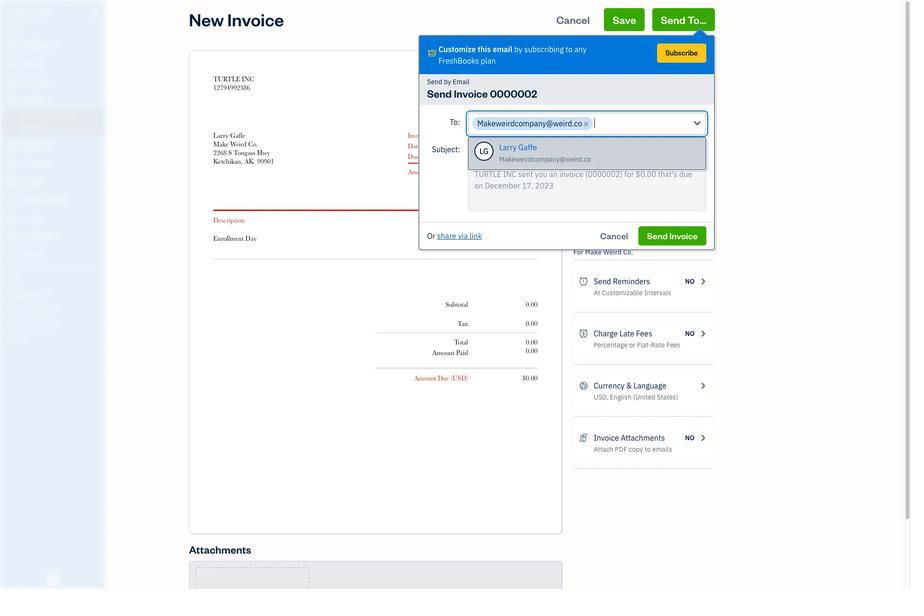 Task type: describe. For each thing, give the bounding box(es) containing it.
color,
[[650, 161, 667, 169]]

turtle for settings
[[8, 9, 35, 18]]

at
[[594, 289, 601, 297]]

due for amount due
[[432, 168, 444, 176]]

invoice inside 'button'
[[670, 230, 698, 241]]

share
[[437, 231, 457, 241]]

latefees image
[[580, 328, 588, 339]]

template,
[[618, 161, 648, 169]]

project image
[[6, 178, 18, 187]]

payment image
[[6, 141, 18, 151]]

subscribing
[[525, 45, 564, 54]]

makeweirdcompany@weird.co button
[[468, 112, 707, 135]]

1 0.00 from the top
[[526, 301, 538, 308]]

subtotal
[[446, 301, 468, 308]]

late
[[620, 329, 635, 338]]

plan
[[481, 56, 496, 66]]

turtle for due date
[[213, 75, 240, 83]]

percentage
[[594, 341, 628, 349]]

chevronright image for send reminders
[[699, 276, 708, 287]]

pay
[[627, 98, 637, 107]]

font
[[681, 161, 695, 169]]

email
[[453, 78, 470, 86]]

0 vertical spatial date
[[408, 142, 421, 150]]

make recurring
[[594, 201, 647, 211]]

settings for this invoice
[[574, 44, 623, 66]]

Enter an Item Name text field
[[213, 234, 394, 243]]

change
[[594, 161, 617, 169]]

by inside the send by email send invoice 0000002
[[444, 78, 451, 86]]

larry for larry gaffe make weird co. 2268 s tongass hwy ketchikan, ak  99901
[[213, 132, 229, 139]]

inc for due date
[[242, 75, 254, 83]]

s
[[229, 149, 232, 156]]

charge
[[594, 329, 618, 338]]

invoice number
[[408, 132, 452, 139]]

crown image
[[427, 47, 437, 59]]

4 0.00 from the top
[[526, 347, 538, 355]]

inc for settings
[[37, 9, 50, 18]]

money image
[[6, 214, 18, 223]]

&
[[627, 381, 632, 391]]

cancel button for send invoice
[[592, 226, 637, 246]]

chevronright image for charge late fees
[[699, 328, 708, 339]]

99901
[[258, 157, 274, 165]]

cancel button for save
[[548, 8, 599, 31]]

amount for amount due ( usd )
[[414, 374, 436, 382]]

new
[[189, 8, 224, 31]]

no for charge late fees
[[686, 329, 695, 338]]

send by email send invoice 0000002
[[427, 78, 538, 100]]

makeweirdcompany@weird.co inside dropdown button
[[478, 119, 583, 128]]

Issue date in MM/DD/YYYY format text field
[[476, 142, 546, 150]]

style
[[659, 149, 676, 158]]

no for invoice attachments
[[686, 434, 695, 442]]

percentage or flat-rate fees
[[594, 341, 681, 349]]

let
[[594, 98, 603, 107]]

2 for from the top
[[574, 248, 584, 257]]

apple pay image
[[652, 107, 665, 116]]

send reminders
[[594, 277, 650, 286]]

subject
[[432, 145, 458, 154]]

freshbooks image
[[45, 574, 60, 585]]

bank image
[[667, 107, 680, 116]]

1 vertical spatial make
[[594, 201, 613, 211]]

customize for customize this email
[[439, 45, 476, 54]]

due date
[[408, 153, 434, 160]]

your
[[605, 213, 619, 222]]

or share via link
[[427, 231, 482, 241]]

send to... button
[[653, 8, 715, 31]]

you
[[639, 98, 650, 107]]

bill your clients automatically
[[594, 213, 683, 222]]

0.00 0.00
[[526, 338, 538, 355]]

freshbooks
[[439, 56, 479, 66]]

settings
[[574, 44, 613, 57]]

list box containing larry gaffe
[[469, 138, 706, 169]]

1 horizontal spatial total
[[524, 216, 538, 224]]

visa image
[[594, 107, 607, 116]]

copy
[[629, 445, 644, 454]]

tax
[[458, 320, 468, 327]]

let clients pay you online
[[594, 98, 670, 107]]

send for send by email send invoice 0000002
[[427, 78, 443, 86]]

invoice inside the send by email send invoice 0000002
[[454, 87, 488, 100]]

client image
[[6, 60, 18, 69]]

tongass
[[234, 149, 256, 156]]

via
[[458, 231, 468, 241]]

total amount paid
[[433, 338, 468, 357]]

1 vertical spatial $0.00
[[523, 374, 538, 382]]

Enter an Invoice # text field
[[514, 132, 538, 139]]

currency
[[594, 381, 625, 391]]

lg
[[480, 146, 489, 156]]

charge late fees
[[594, 329, 653, 338]]

change template, color, and font
[[594, 161, 695, 169]]

for inside settings for this invoice
[[574, 57, 584, 66]]

and
[[668, 161, 680, 169]]

subscribe button
[[657, 44, 707, 63]]

latereminders image
[[580, 276, 588, 287]]

invoice inside settings for this invoice
[[600, 57, 623, 66]]

apps image
[[7, 275, 102, 282]]

total inside total amount paid
[[454, 338, 468, 346]]

gaffe for larry gaffe make weird co. 2268 s tongass hwy ketchikan, ak  99901
[[230, 132, 245, 139]]

subscribe
[[666, 48, 698, 57]]

discover image
[[623, 107, 636, 116]]

at customizable intervals
[[594, 289, 672, 297]]

customizable
[[602, 289, 643, 297]]

recurring
[[614, 201, 647, 211]]

usd
[[453, 374, 467, 382]]

amount due
[[408, 168, 444, 176]]

expense image
[[6, 159, 18, 169]]

mastercard image
[[609, 107, 622, 116]]

larry for larry gaffe makeweirdcompany@weird.co
[[500, 143, 517, 152]]

share via link button
[[437, 230, 482, 242]]

line
[[510, 216, 522, 224]]

states)
[[657, 393, 679, 402]]

intervals
[[645, 289, 672, 297]]

co. inside the larry gaffe make weird co. 2268 s tongass hwy ketchikan, ak  99901
[[248, 140, 258, 148]]

larry gaffe makeweirdcompany@weird.co
[[500, 143, 591, 164]]

0 vertical spatial fees
[[637, 329, 653, 338]]

subject :
[[432, 145, 460, 154]]



Task type: vqa. For each thing, say whether or not it's contained in the screenshot.
Malartu image
no



Task type: locate. For each thing, give the bounding box(es) containing it.
gaffe for larry gaffe makeweirdcompany@weird.co
[[519, 143, 537, 152]]

inc inside the turtle inc 12794992386
[[242, 75, 254, 83]]

1 vertical spatial clients
[[620, 213, 640, 222]]

1 vertical spatial turtle
[[213, 75, 240, 83]]

turtle inside turtle inc owner
[[8, 9, 35, 18]]

co. up tongass at the top of the page
[[248, 140, 258, 148]]

larry
[[213, 132, 229, 139], [500, 143, 517, 152]]

refresh image
[[580, 200, 588, 212]]

1 vertical spatial chevronright image
[[699, 200, 708, 212]]

paintbrush image
[[580, 148, 588, 159]]

of
[[423, 142, 429, 150]]

0.00
[[526, 301, 538, 308], [526, 320, 538, 327], [526, 338, 538, 346], [526, 347, 538, 355]]

1 vertical spatial weird
[[604, 248, 622, 257]]

larry up 2268
[[213, 132, 229, 139]]

send up to:
[[427, 87, 452, 100]]

$0.00
[[519, 167, 538, 176], [523, 374, 538, 382]]

chevronright image
[[699, 148, 708, 159], [699, 200, 708, 212]]

makeweirdcompany@weird.co inside list box
[[500, 155, 591, 164]]

co. up reminders
[[624, 248, 634, 257]]

send invoice
[[648, 230, 698, 241]]

1 horizontal spatial turtle
[[213, 75, 240, 83]]

co.
[[248, 140, 258, 148], [624, 248, 634, 257]]

0 horizontal spatial co.
[[248, 140, 258, 148]]

clients down recurring
[[620, 213, 640, 222]]

customize up change
[[594, 149, 630, 158]]

main element
[[0, 0, 129, 589]]

attachments
[[621, 433, 665, 443], [189, 543, 251, 556]]

emails
[[653, 445, 673, 454]]

date
[[408, 142, 421, 150], [421, 153, 434, 160]]

send for send invoice
[[648, 230, 668, 241]]

usd,
[[594, 393, 609, 402]]

total
[[524, 216, 538, 224], [454, 338, 468, 346]]

or
[[630, 341, 636, 349]]

chevronright image up send invoice 'button'
[[699, 200, 708, 212]]

4 chevronright image from the top
[[699, 432, 708, 444]]

new invoice
[[189, 8, 284, 31]]

online
[[651, 98, 670, 107]]

1 vertical spatial due
[[432, 168, 444, 176]]

0 horizontal spatial weird
[[230, 140, 247, 148]]

by left email
[[444, 78, 451, 86]]

2 no from the top
[[686, 329, 695, 338]]

0 vertical spatial rate
[[429, 216, 442, 224]]

larry inside the larry gaffe make weird co. 2268 s tongass hwy ketchikan, ak  99901
[[213, 132, 229, 139]]

email
[[493, 45, 513, 54]]

chevronright image right style
[[699, 148, 708, 159]]

invoice attachments
[[594, 433, 665, 443]]

1 vertical spatial by
[[444, 78, 451, 86]]

invoices image
[[580, 432, 588, 444]]

0 horizontal spatial turtle
[[8, 9, 35, 18]]

1 chevronright image from the top
[[699, 276, 708, 287]]

total up paid
[[454, 338, 468, 346]]

1 vertical spatial fees
[[667, 341, 681, 349]]

customize this email
[[439, 45, 513, 54]]

due left (
[[438, 374, 450, 382]]

save
[[613, 13, 637, 26]]

1 for from the top
[[574, 57, 584, 66]]

inc
[[37, 9, 50, 18], [242, 75, 254, 83]]

(united
[[634, 393, 656, 402]]

1 vertical spatial to
[[645, 445, 651, 454]]

make up "bill"
[[594, 201, 613, 211]]

no
[[686, 277, 695, 286], [686, 329, 695, 338], [686, 434, 695, 442]]

1 vertical spatial gaffe
[[519, 143, 537, 152]]

clients inside let clients pay you online button
[[605, 98, 625, 107]]

gaffe inside the larry gaffe make weird co. 2268 s tongass hwy ketchikan, ak  99901
[[230, 132, 245, 139]]

0 horizontal spatial to
[[566, 45, 573, 54]]

send
[[661, 13, 686, 26], [427, 78, 443, 86], [427, 87, 452, 100], [648, 230, 668, 241], [594, 277, 612, 286]]

list box
[[469, 138, 706, 169]]

:
[[458, 145, 460, 154]]

2 chevronright image from the top
[[699, 328, 708, 339]]

cancel button down your
[[592, 226, 637, 246]]

or
[[427, 231, 436, 241]]

larry inside larry gaffe makeweirdcompany@weird.co
[[500, 143, 517, 152]]

3 chevronright image from the top
[[699, 380, 708, 391]]

currency & language
[[594, 381, 667, 391]]

by subscribing to any freshbooks plan
[[439, 45, 587, 66]]

to left 'any'
[[566, 45, 573, 54]]

amount due ( usd )
[[414, 374, 468, 382]]

let clients pay you online button
[[576, 78, 712, 124]]

(
[[451, 374, 453, 382]]

send to...
[[661, 13, 707, 26]]

0 vertical spatial for
[[574, 57, 584, 66]]

larry down enter an invoice # text field
[[500, 143, 517, 152]]

date of issue
[[408, 142, 444, 150]]

0 horizontal spatial attachments
[[189, 543, 251, 556]]

0 vertical spatial larry
[[213, 132, 229, 139]]

1 vertical spatial inc
[[242, 75, 254, 83]]

0 horizontal spatial fees
[[637, 329, 653, 338]]

automatically
[[642, 213, 683, 222]]

pdf
[[615, 445, 628, 454]]

0 horizontal spatial inc
[[37, 9, 50, 18]]

1 horizontal spatial attachments
[[621, 433, 665, 443]]

bank connections image
[[7, 321, 102, 328]]

amount left paid
[[433, 349, 455, 357]]

0 vertical spatial turtle
[[8, 9, 35, 18]]

flat-
[[637, 341, 651, 349]]

send inside 'button'
[[648, 230, 668, 241]]

make inside the larry gaffe make weird co. 2268 s tongass hwy ketchikan, ak  99901
[[213, 140, 229, 148]]

chevronright image for make recurring
[[699, 200, 708, 212]]

chevronright image
[[699, 276, 708, 287], [699, 328, 708, 339], [699, 380, 708, 391], [699, 432, 708, 444]]

estimate image
[[6, 78, 18, 88]]

send inside button
[[661, 13, 686, 26]]

cancel for save
[[557, 13, 590, 26]]

cancel for send invoice
[[601, 230, 629, 241]]

gaffe
[[230, 132, 245, 139], [519, 143, 537, 152]]

2 vertical spatial no
[[686, 434, 695, 442]]

weird up send reminders
[[604, 248, 622, 257]]

weird up tongass at the top of the page
[[230, 140, 247, 148]]

currencyandlanguage image
[[580, 380, 588, 391]]

1 vertical spatial no
[[686, 329, 695, 338]]

for down 'any'
[[574, 57, 584, 66]]

to:
[[450, 117, 460, 127]]

1 horizontal spatial fees
[[667, 341, 681, 349]]

1 chevronright image from the top
[[699, 148, 708, 159]]

for up latereminders icon
[[574, 248, 584, 257]]

turtle inc owner
[[8, 9, 50, 26]]

0 vertical spatial makeweirdcompany@weird.co
[[478, 119, 583, 128]]

1 vertical spatial makeweirdcompany@weird.co
[[500, 155, 591, 164]]

1 vertical spatial attachments
[[189, 543, 251, 556]]

2 vertical spatial amount
[[414, 374, 436, 382]]

to
[[566, 45, 573, 54], [645, 445, 651, 454]]

0 horizontal spatial gaffe
[[230, 132, 245, 139]]

1 vertical spatial date
[[421, 153, 434, 160]]

0 horizontal spatial total
[[454, 338, 468, 346]]

3 no from the top
[[686, 434, 695, 442]]

amount down "due date"
[[408, 168, 430, 176]]

settings image
[[7, 336, 102, 344]]

due down date of issue
[[408, 153, 420, 160]]

hwy
[[257, 149, 270, 156]]

3 0.00 from the top
[[526, 338, 538, 346]]

1 horizontal spatial inc
[[242, 75, 254, 83]]

for make weird co.
[[574, 248, 634, 257]]

1 vertical spatial for
[[574, 248, 584, 257]]

usd, english (united states)
[[594, 393, 679, 402]]

by inside by subscribing to any freshbooks plan
[[515, 45, 523, 54]]

1 vertical spatial customize
[[594, 149, 630, 158]]

make up 2268
[[213, 140, 229, 148]]

english
[[610, 393, 632, 402]]

to inside by subscribing to any freshbooks plan
[[566, 45, 573, 54]]

this
[[478, 45, 491, 54]]

chevronright image for invoice attachments
[[699, 432, 708, 444]]

None text field
[[468, 164, 707, 212]]

number
[[429, 132, 452, 139]]

0 vertical spatial attachments
[[621, 433, 665, 443]]

amount inside total amount paid
[[433, 349, 455, 357]]

None search field
[[595, 117, 607, 129]]

makeweirdcompany@weird.co down enter an invoice # text field
[[500, 155, 591, 164]]

inc inside turtle inc owner
[[37, 9, 50, 18]]

0 vertical spatial total
[[524, 216, 538, 224]]

0 horizontal spatial cancel
[[557, 13, 590, 26]]

issue
[[431, 142, 444, 150]]

1 horizontal spatial co.
[[624, 248, 634, 257]]

0 vertical spatial by
[[515, 45, 523, 54]]

2 vertical spatial make
[[585, 248, 602, 257]]

12794992386
[[213, 84, 250, 91]]

dashboard image
[[6, 42, 18, 51]]

2 0.00 from the top
[[526, 320, 538, 327]]

1 horizontal spatial cancel
[[601, 230, 629, 241]]

clients right let
[[605, 98, 625, 107]]

0 horizontal spatial by
[[444, 78, 451, 86]]

0 vertical spatial customize
[[439, 45, 476, 54]]

1 vertical spatial larry
[[500, 143, 517, 152]]

chart image
[[6, 232, 18, 242]]

save button
[[604, 8, 645, 31]]

Item Quantity text field
[[476, 234, 490, 242]]

0 vertical spatial inc
[[37, 9, 50, 18]]

cancel button
[[548, 8, 599, 31], [592, 226, 637, 246]]

turtle up 12794992386
[[213, 75, 240, 83]]

reminders
[[613, 277, 650, 286]]

1 horizontal spatial by
[[515, 45, 523, 54]]

ketchikan,
[[213, 157, 243, 165]]

larry gaffe make weird co. 2268 s tongass hwy ketchikan, ak  99901
[[213, 132, 274, 165]]

fees right flat- at bottom right
[[667, 341, 681, 349]]

send down automatically
[[648, 230, 668, 241]]

gaffe inside larry gaffe makeweirdcompany@weird.co
[[519, 143, 537, 152]]

0 vertical spatial clients
[[605, 98, 625, 107]]

0 vertical spatial no
[[686, 277, 695, 286]]

rate up or
[[429, 216, 442, 224]]

report image
[[6, 250, 18, 260]]

)
[[467, 374, 468, 382]]

cancel up 'any'
[[557, 13, 590, 26]]

send left email
[[427, 78, 443, 86]]

0 vertical spatial to
[[566, 45, 573, 54]]

customize invoice style
[[594, 149, 676, 158]]

1 horizontal spatial larry
[[500, 143, 517, 152]]

0 vertical spatial cancel button
[[548, 8, 599, 31]]

cancel button up 'any'
[[548, 8, 599, 31]]

items and services image
[[7, 305, 102, 313]]

1 vertical spatial rate
[[651, 341, 665, 349]]

1 no from the top
[[686, 277, 695, 286]]

send up at
[[594, 277, 612, 286]]

1 vertical spatial cancel
[[601, 230, 629, 241]]

no for send reminders
[[686, 277, 695, 286]]

this
[[585, 57, 598, 66]]

0 vertical spatial weird
[[230, 140, 247, 148]]

cancel down your
[[601, 230, 629, 241]]

amount for amount due
[[408, 168, 430, 176]]

invoice
[[227, 8, 284, 31], [600, 57, 623, 66], [454, 87, 488, 100], [408, 132, 428, 139], [632, 149, 657, 158], [670, 230, 698, 241], [594, 433, 619, 443]]

0 horizontal spatial larry
[[213, 132, 229, 139]]

send for send reminders
[[594, 277, 612, 286]]

1 horizontal spatial weird
[[604, 248, 622, 257]]

1 horizontal spatial to
[[645, 445, 651, 454]]

amount left (
[[414, 374, 436, 382]]

0000002
[[490, 87, 538, 100]]

1 vertical spatial co.
[[624, 248, 634, 257]]

0 vertical spatial make
[[213, 140, 229, 148]]

date down date of issue
[[421, 153, 434, 160]]

0 vertical spatial gaffe
[[230, 132, 245, 139]]

attach pdf copy to emails
[[594, 445, 673, 454]]

due for amount due ( usd )
[[438, 374, 450, 382]]

invoice image
[[6, 96, 18, 106]]

$0.00 down larry gaffe makeweirdcompany@weird.co
[[519, 167, 538, 176]]

0 vertical spatial co.
[[248, 140, 258, 148]]

turtle up owner
[[8, 9, 35, 18]]

send for send to...
[[661, 13, 686, 26]]

american express image
[[638, 107, 651, 116]]

rate right the or
[[651, 341, 665, 349]]

make up latereminders icon
[[585, 248, 602, 257]]

2 chevronright image from the top
[[699, 200, 708, 212]]

total right line
[[524, 216, 538, 224]]

language
[[634, 381, 667, 391]]

0 horizontal spatial rate
[[429, 216, 442, 224]]

0 vertical spatial chevronright image
[[699, 148, 708, 159]]

due down "due date"
[[432, 168, 444, 176]]

0 vertical spatial amount
[[408, 168, 430, 176]]

1 vertical spatial amount
[[433, 349, 455, 357]]

owner
[[8, 19, 25, 26]]

turtle inside the turtle inc 12794992386
[[213, 75, 240, 83]]

send left to...
[[661, 13, 686, 26]]

gaffe up tongass at the top of the page
[[230, 132, 245, 139]]

clients
[[605, 98, 625, 107], [620, 213, 640, 222]]

line total
[[510, 216, 538, 224]]

0 vertical spatial due
[[408, 153, 420, 160]]

Email Subject text field
[[468, 139, 707, 160]]

link
[[470, 231, 482, 241]]

none search field inside makeweirdcompany@weird.co dropdown button
[[595, 117, 607, 129]]

gaffe down enter an invoice # text field
[[519, 143, 537, 152]]

timer image
[[6, 196, 18, 205]]

2 vertical spatial due
[[438, 374, 450, 382]]

customize up freshbooks
[[439, 45, 476, 54]]

paid
[[456, 349, 468, 357]]

1 horizontal spatial rate
[[651, 341, 665, 349]]

to...
[[688, 13, 707, 26]]

Item Rate (USD) text field
[[427, 234, 442, 242]]

1 horizontal spatial gaffe
[[519, 143, 537, 152]]

team members image
[[7, 290, 102, 298]]

0 horizontal spatial customize
[[439, 45, 476, 54]]

0 vertical spatial cancel
[[557, 13, 590, 26]]

by right the email
[[515, 45, 523, 54]]

due
[[408, 153, 420, 160], [432, 168, 444, 176], [438, 374, 450, 382]]

1 vertical spatial cancel button
[[592, 226, 637, 246]]

fees up flat- at bottom right
[[637, 329, 653, 338]]

makeweirdcompany@weird.co up enter an invoice # text field
[[478, 119, 583, 128]]

1 horizontal spatial customize
[[594, 149, 630, 158]]

qty
[[480, 216, 490, 224]]

$0.00 down 0.00 0.00
[[523, 374, 538, 382]]

bill
[[594, 213, 604, 222]]

description
[[213, 216, 245, 224]]

to right copy
[[645, 445, 651, 454]]

weird inside the larry gaffe make weird co. 2268 s tongass hwy ketchikan, ak  99901
[[230, 140, 247, 148]]

1 vertical spatial total
[[454, 338, 468, 346]]

date left of
[[408, 142, 421, 150]]

0 vertical spatial $0.00
[[519, 167, 538, 176]]

customize for customize invoice style
[[594, 149, 630, 158]]

chevronright image for customize invoice style
[[699, 148, 708, 159]]



